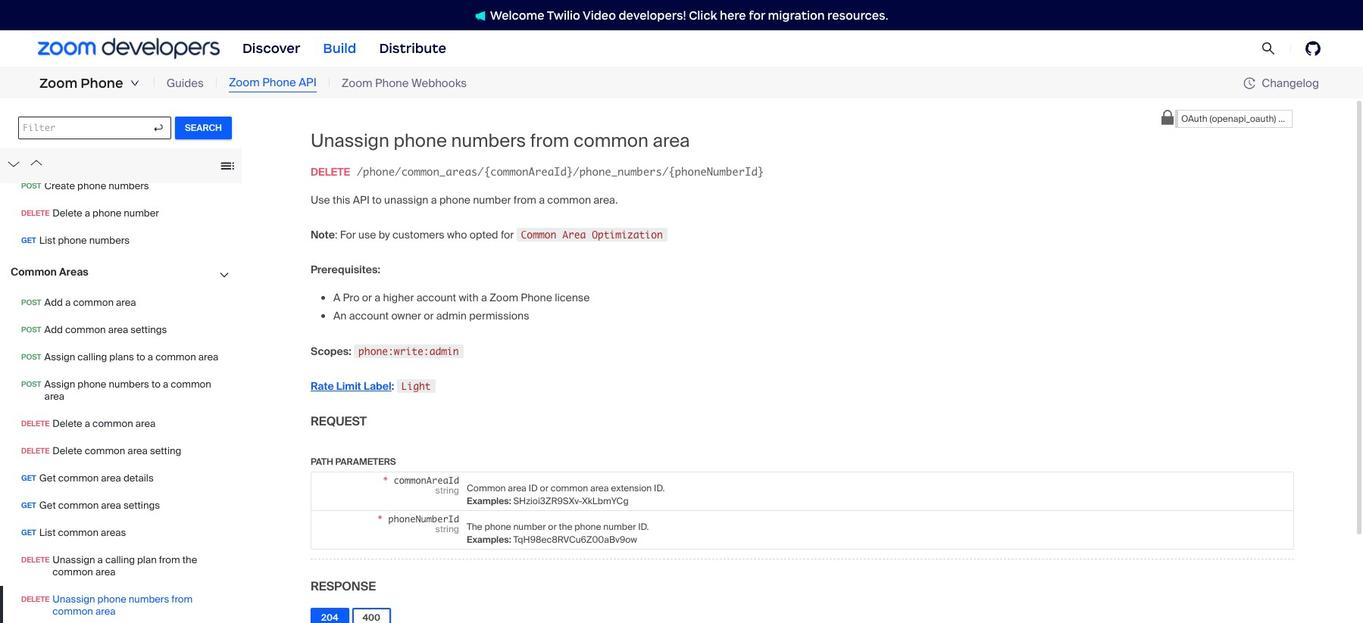 Task type: locate. For each thing, give the bounding box(es) containing it.
twilio
[[547, 8, 580, 22]]

resources.
[[828, 8, 888, 22]]

phone for zoom phone
[[81, 75, 123, 92]]

phone
[[81, 75, 123, 92], [262, 75, 296, 90], [375, 76, 409, 91]]

3 phone from the left
[[375, 76, 409, 91]]

0 horizontal spatial zoom
[[39, 75, 77, 92]]

video
[[583, 8, 616, 22]]

response
[[311, 579, 376, 595]]

click
[[689, 8, 717, 22]]

2 zoom from the left
[[229, 75, 260, 90]]

path
[[311, 456, 333, 468]]

1 phone from the left
[[81, 75, 123, 92]]

phone left api
[[262, 75, 296, 90]]

zoom for zoom phone api
[[229, 75, 260, 90]]

migration
[[768, 8, 825, 22]]

2 phone from the left
[[262, 75, 296, 90]]

zoom phone api link
[[229, 74, 317, 92]]

zoom
[[39, 75, 77, 92], [229, 75, 260, 90], [342, 76, 373, 91]]

history image
[[1244, 77, 1262, 89], [1244, 77, 1256, 89]]

3 zoom from the left
[[342, 76, 373, 91]]

1 zoom from the left
[[39, 75, 77, 92]]

2 horizontal spatial phone
[[375, 76, 409, 91]]

phone for zoom phone webhooks
[[375, 76, 409, 91]]

phone left webhooks
[[375, 76, 409, 91]]

welcome twilio video developers! click here for migration resources.
[[490, 8, 888, 22]]

1 horizontal spatial zoom
[[229, 75, 260, 90]]

zoom phone webhooks link
[[342, 75, 467, 92]]

welcome
[[490, 8, 545, 22]]

phone left down icon
[[81, 75, 123, 92]]

1 horizontal spatial phone
[[262, 75, 296, 90]]

github image
[[1306, 41, 1321, 56], [1306, 41, 1321, 56]]

path parameters
[[311, 456, 396, 468]]

2 horizontal spatial zoom
[[342, 76, 373, 91]]

search image
[[1262, 42, 1276, 55]]

0 horizontal spatial phone
[[81, 75, 123, 92]]

history image left "changelog"
[[1244, 77, 1256, 89]]

notification image
[[475, 10, 490, 21], [475, 10, 486, 21]]

zoom phone
[[39, 75, 123, 92]]

zoom developer logo image
[[38, 38, 220, 59]]

changelog
[[1262, 75, 1319, 91]]



Task type: describe. For each thing, give the bounding box(es) containing it.
search image
[[1262, 42, 1276, 55]]

developers!
[[619, 8, 686, 22]]

api
[[299, 75, 317, 90]]

guides
[[167, 76, 204, 91]]

zoom phone api
[[229, 75, 317, 90]]

request
[[311, 414, 367, 429]]

zoom for zoom phone
[[39, 75, 77, 92]]

zoom phone webhooks
[[342, 76, 467, 91]]

for
[[749, 8, 765, 22]]

changelog link
[[1244, 75, 1319, 91]]

welcome twilio video developers! click here for migration resources. link
[[460, 7, 904, 23]]

here
[[720, 8, 746, 22]]

webhooks
[[412, 76, 467, 91]]

zoom for zoom phone webhooks
[[342, 76, 373, 91]]

down image
[[130, 79, 139, 88]]

guides link
[[167, 75, 204, 92]]

history image down search icon on the top right
[[1244, 77, 1262, 89]]

phone for zoom phone api
[[262, 75, 296, 90]]

parameters
[[335, 456, 396, 468]]



Task type: vqa. For each thing, say whether or not it's contained in the screenshot.
Code:
no



